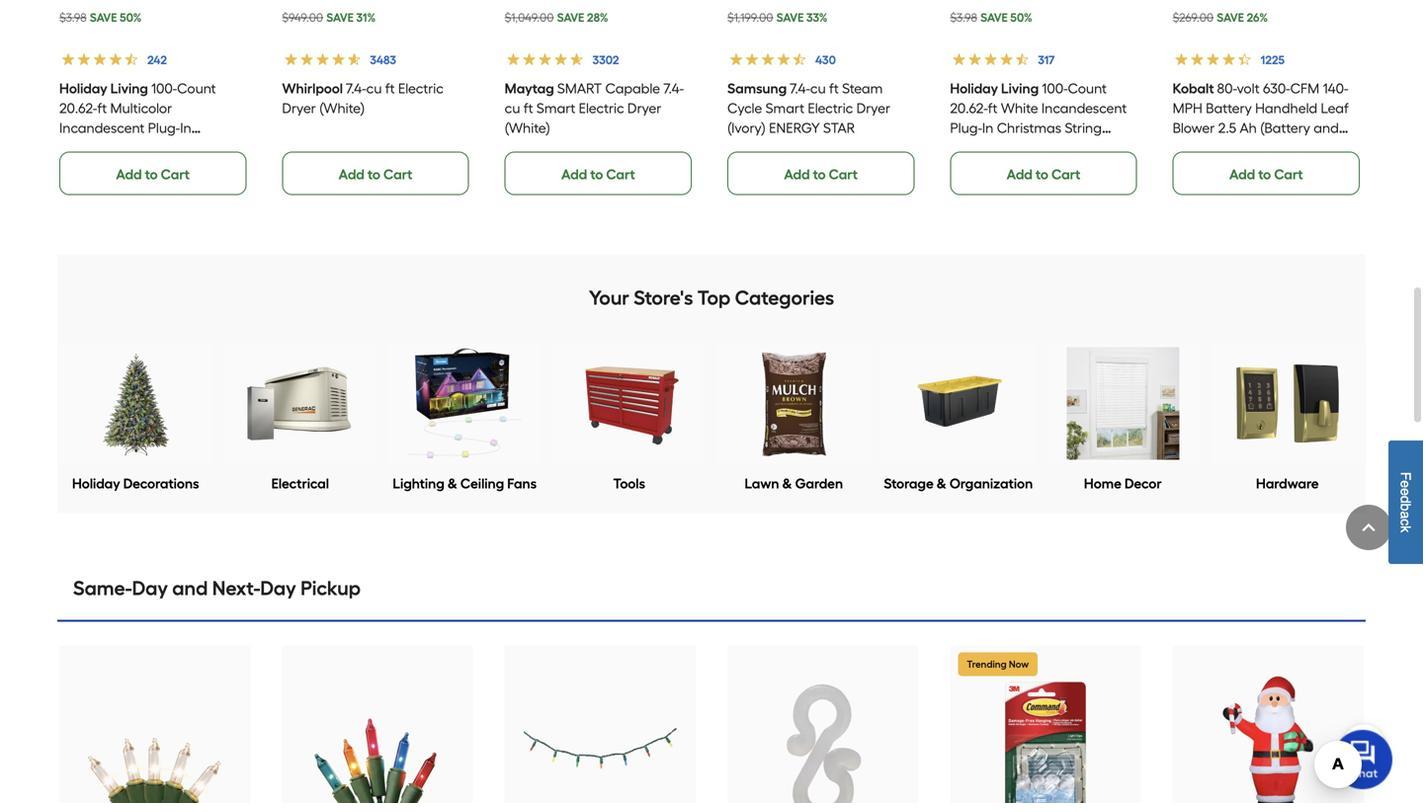 Task type: locate. For each thing, give the bounding box(es) containing it.
50%
[[120, 11, 142, 25], [1010, 11, 1032, 25]]

1 plug- from the left
[[148, 119, 180, 136]]

cu
[[366, 80, 382, 97], [810, 80, 826, 97], [505, 100, 520, 116]]

4 add to cart link from the left
[[727, 151, 914, 195]]

6 add from the left
[[1229, 166, 1255, 183]]

1 cart from the left
[[161, 166, 190, 183]]

save for 100-count 20.62-ft white incandescent plug-in christmas string lights
[[980, 11, 1008, 25]]

1 horizontal spatial incandescent
[[1041, 100, 1127, 116]]

2 50% from the left
[[1010, 11, 1032, 25]]

lawn & garden list item
[[717, 341, 870, 493]]

to down 7.4-cu ft electric dryer (white)
[[368, 166, 380, 183]]

to for ft
[[590, 166, 603, 183]]

day left next-
[[132, 576, 168, 600]]

dryer inside the 'smart capable 7.4- cu ft smart electric dryer (white)'
[[627, 100, 661, 116]]

living up white
[[1001, 80, 1039, 97]]

home decor
[[1084, 475, 1162, 492]]

add down 7.4-cu ft electric dryer (white)
[[339, 166, 365, 183]]

1 horizontal spatial lights
[[950, 139, 988, 156]]

(white) inside 7.4-cu ft electric dryer (white)
[[319, 100, 365, 116]]

2 20.62- from the left
[[950, 100, 988, 116]]

add to cart link for white
[[950, 151, 1137, 195]]

7.4- right whirlpool
[[346, 80, 366, 97]]

1 horizontal spatial $3.98
[[950, 11, 977, 25]]

0 horizontal spatial $3.98
[[59, 11, 87, 25]]

smart down smart
[[536, 100, 575, 116]]

0 horizontal spatial and
[[172, 576, 208, 600]]

6 cart from the left
[[1274, 166, 1303, 183]]

save left 31%
[[326, 11, 354, 25]]

1 20.62- from the left
[[59, 100, 97, 116]]

1 to from the left
[[145, 166, 158, 183]]

count
[[177, 80, 216, 97], [1068, 80, 1107, 97]]

holiday living up multicolor
[[59, 80, 148, 97]]

add to cart down 7.4-cu ft electric dryer (white)
[[339, 166, 412, 183]]

& right storage on the right of the page
[[937, 475, 946, 492]]

2 save from the left
[[326, 11, 354, 25]]

2 living from the left
[[1001, 80, 1039, 97]]

lighting & ceiling fans image
[[408, 347, 521, 460]]

plug- inside 100-count 20.62-ft white incandescent plug-in christmas string lights
[[950, 119, 982, 136]]

categories
[[735, 286, 834, 310]]

2 dryer from the left
[[627, 100, 661, 116]]

$3.98
[[59, 11, 87, 25], [950, 11, 977, 25]]

5 add to cart from the left
[[1007, 166, 1080, 183]]

2 cart from the left
[[383, 166, 412, 183]]

home decor image
[[1067, 347, 1179, 460]]

0 horizontal spatial plug-
[[148, 119, 180, 136]]

tools
[[613, 475, 645, 492]]

electric
[[398, 80, 443, 97], [579, 100, 624, 116], [808, 100, 853, 116]]

included)
[[1229, 139, 1287, 156]]

electrical list item
[[224, 341, 377, 493]]

christmas down white
[[997, 119, 1061, 136]]

dryer inside 7.4-cu ft electric dryer (white)
[[282, 100, 316, 116]]

0 horizontal spatial smart
[[536, 100, 575, 116]]

0 horizontal spatial incandescent
[[59, 119, 145, 136]]

living for multicolor
[[110, 80, 148, 97]]

cu left steam at right top
[[810, 80, 826, 97]]

holiday living
[[59, 80, 148, 97], [950, 80, 1039, 97]]

5 to from the left
[[1036, 166, 1048, 183]]

add to cart down 100-count 20.62-ft multicolor incandescent plug-in christmas string lights
[[116, 166, 190, 183]]

cart for 100-count 20.62-ft multicolor incandescent plug-in christmas string lights
[[161, 166, 190, 183]]

lighting & ceiling fans link
[[393, 474, 537, 493]]

cart for 7.4-cu ft electric dryer (white)
[[383, 166, 412, 183]]

1 horizontal spatial (white)
[[505, 119, 550, 136]]

1 horizontal spatial 50%
[[1010, 11, 1032, 25]]

cart down the 'smart capable 7.4- cu ft smart electric dryer (white)'
[[606, 166, 635, 183]]

0 horizontal spatial holiday living
[[59, 80, 148, 97]]

add to cart for 140-
[[1229, 166, 1303, 183]]

lights inside 100-count 20.62-ft multicolor incandescent plug-in christmas string lights
[[168, 139, 206, 156]]

plug- for white
[[950, 119, 982, 136]]

100-
[[151, 80, 177, 97], [1042, 80, 1068, 97]]

0 horizontal spatial 100-
[[151, 80, 177, 97]]

5 add to cart link from the left
[[950, 151, 1137, 195]]

0 horizontal spatial string
[[127, 139, 164, 156]]

20.62- left multicolor
[[59, 100, 97, 116]]

5 add from the left
[[1007, 166, 1033, 183]]

7.4- for samsung
[[790, 80, 810, 97]]

1 & from the left
[[448, 475, 457, 492]]

26%
[[1247, 11, 1268, 25]]

a
[[1398, 511, 1414, 519]]

2 add to cart link from the left
[[282, 151, 469, 195]]

same-
[[73, 576, 132, 600]]

lawn & garden link
[[745, 474, 843, 493]]

storage & organization list item
[[882, 341, 1035, 493]]

tools link
[[613, 474, 645, 493]]

ft inside 7.4-cu ft electric dryer (white)
[[385, 80, 395, 97]]

0 horizontal spatial christmas
[[59, 139, 124, 156]]

ft
[[385, 80, 395, 97], [829, 80, 839, 97], [97, 100, 107, 116], [524, 100, 533, 116], [988, 100, 997, 116]]

holiday
[[59, 80, 107, 97], [950, 80, 998, 97], [72, 475, 120, 492]]

(ivory)
[[727, 119, 766, 136]]

ft left white
[[988, 100, 997, 116]]

2 & from the left
[[782, 475, 792, 492]]

2 $3.98 from the left
[[950, 11, 977, 25]]

add down the 'smart capable 7.4- cu ft smart electric dryer (white)'
[[561, 166, 587, 183]]

cart for 80-volt 630-cfm 140- mph battery handheld leaf blower 2.5 ah (battery and charger included)
[[1274, 166, 1303, 183]]

cart down included)
[[1274, 166, 1303, 183]]

blower
[[1173, 119, 1215, 136]]

count inside 100-count 20.62-ft white incandescent plug-in christmas string lights
[[1068, 80, 1107, 97]]

1 horizontal spatial holiday living
[[950, 80, 1039, 97]]

1 horizontal spatial &
[[782, 475, 792, 492]]

1 vertical spatial (white)
[[505, 119, 550, 136]]

7.4- right capable
[[663, 80, 684, 97]]

in inside 100-count 20.62-ft multicolor incandescent plug-in christmas string lights
[[180, 119, 191, 136]]

save up white
[[980, 11, 1008, 25]]

list item
[[59, 0, 250, 195], [282, 0, 473, 195], [505, 0, 696, 195], [727, 0, 918, 195], [950, 0, 1141, 195], [1173, 0, 1364, 195]]

lights for 100-count 20.62-ft white incandescent plug-in christmas string lights
[[950, 139, 988, 156]]

smart inside the 'smart capable 7.4- cu ft smart electric dryer (white)'
[[536, 100, 575, 116]]

2 add to cart from the left
[[339, 166, 412, 183]]

holiday inside list item
[[72, 475, 120, 492]]

1 horizontal spatial in
[[982, 119, 993, 136]]

to down 100-count 20.62-ft white incandescent plug-in christmas string lights
[[1036, 166, 1048, 183]]

2 $3.98 save 50% from the left
[[950, 11, 1032, 25]]

1 vertical spatial and
[[172, 576, 208, 600]]

storage & organization link
[[884, 474, 1033, 493]]

to for white
[[1036, 166, 1048, 183]]

add for ft
[[561, 166, 587, 183]]

in
[[180, 119, 191, 136], [982, 119, 993, 136]]

1 100- from the left
[[151, 80, 177, 97]]

6 to from the left
[[1258, 166, 1271, 183]]

(white) down maytag
[[505, 119, 550, 136]]

4 list item from the left
[[727, 0, 918, 195]]

(white) inside the 'smart capable 7.4- cu ft smart electric dryer (white)'
[[505, 119, 550, 136]]

2 horizontal spatial cu
[[810, 80, 826, 97]]

1 add to cart from the left
[[116, 166, 190, 183]]

kobalt
[[1173, 80, 1214, 97]]

cart down 100-count 20.62-ft white incandescent plug-in christmas string lights
[[1051, 166, 1080, 183]]

add to cart for white
[[1007, 166, 1080, 183]]

smart up 'energy'
[[765, 100, 804, 116]]

& inside "link"
[[448, 475, 457, 492]]

ft right whirlpool
[[385, 80, 395, 97]]

dryer inside 7.4-cu ft steam cycle smart electric dryer (ivory) energy star
[[856, 100, 890, 116]]

christmas for white
[[997, 119, 1061, 136]]

living up multicolor
[[110, 80, 148, 97]]

1 horizontal spatial plug-
[[950, 119, 982, 136]]

to down star
[[813, 166, 826, 183]]

100-count 20.62-ft multicolor incandescent plug-in christmas string lights
[[59, 80, 216, 156]]

lawn & garden image
[[737, 347, 850, 460]]

1 horizontal spatial smart
[[765, 100, 804, 116]]

add down 100-count 20.62-ft multicolor incandescent plug-in christmas string lights
[[116, 166, 142, 183]]

to down included)
[[1258, 166, 1271, 183]]

cu for smart
[[810, 80, 826, 97]]

dryer down steam at right top
[[856, 100, 890, 116]]

100-count 20.62-ft white incandescent plug-in christmas string lights
[[950, 80, 1127, 156]]

add to cart link
[[59, 151, 246, 195], [282, 151, 469, 195], [505, 151, 692, 195], [727, 151, 914, 195], [950, 151, 1137, 195], [1173, 151, 1360, 195]]

incandescent right white
[[1041, 100, 1127, 116]]

50% up multicolor
[[120, 11, 142, 25]]

count inside 100-count 20.62-ft multicolor incandescent plug-in christmas string lights
[[177, 80, 216, 97]]

0 horizontal spatial cu
[[366, 80, 382, 97]]

3 add to cart link from the left
[[505, 151, 692, 195]]

1 horizontal spatial 7.4-
[[663, 80, 684, 97]]

e up b
[[1398, 488, 1414, 496]]

add to cart link down ah
[[1173, 151, 1360, 195]]

1 horizontal spatial string
[[1065, 119, 1102, 136]]

in inside 100-count 20.62-ft white incandescent plug-in christmas string lights
[[982, 119, 993, 136]]

save left 26%
[[1217, 11, 1244, 25]]

save for 7.4-cu ft electric dryer (white)
[[326, 11, 354, 25]]

chat invite button image
[[1333, 729, 1393, 790]]

cart down 7.4-cu ft electric dryer (white)
[[383, 166, 412, 183]]

1 dryer from the left
[[282, 100, 316, 116]]

2 list item from the left
[[282, 0, 473, 195]]

1 horizontal spatial 20.62-
[[950, 100, 988, 116]]

0 horizontal spatial count
[[177, 80, 216, 97]]

1 living from the left
[[110, 80, 148, 97]]

6 add to cart from the left
[[1229, 166, 1303, 183]]

cu right whirlpool
[[366, 80, 382, 97]]

3 dryer from the left
[[856, 100, 890, 116]]

cart down 100-count 20.62-ft multicolor incandescent plug-in christmas string lights
[[161, 166, 190, 183]]

2 lights from the left
[[950, 139, 988, 156]]

7.4- up 'energy'
[[790, 80, 810, 97]]

smart capable 7.4- cu ft smart electric dryer (white)
[[505, 80, 684, 136]]

top
[[697, 286, 730, 310]]

ft left multicolor
[[97, 100, 107, 116]]

and down leaf
[[1314, 119, 1339, 136]]

b
[[1398, 504, 1414, 511]]

christmas
[[997, 119, 1061, 136], [59, 139, 124, 156]]

0 vertical spatial (white)
[[319, 100, 365, 116]]

cu inside the 'smart capable 7.4- cu ft smart electric dryer (white)'
[[505, 100, 520, 116]]

20.62- for multicolor
[[59, 100, 97, 116]]

holiday living 12-ft lighted santa christmas inflatable image
[[1192, 676, 1345, 803]]

1 horizontal spatial christmas
[[997, 119, 1061, 136]]

add down 'energy'
[[784, 166, 810, 183]]

to down 100-count 20.62-ft multicolor incandescent plug-in christmas string lights
[[145, 166, 158, 183]]

add to cart link down the 'smart capable 7.4- cu ft smart electric dryer (white)'
[[505, 151, 692, 195]]

& left ceiling
[[448, 475, 457, 492]]

$1,199.00 save 33%
[[727, 11, 827, 25]]

save up multicolor
[[90, 11, 117, 25]]

f
[[1398, 472, 1414, 480]]

1 add from the left
[[116, 166, 142, 183]]

6 list item from the left
[[1173, 0, 1364, 195]]

3 & from the left
[[937, 475, 946, 492]]

2 horizontal spatial &
[[937, 475, 946, 492]]

(white) down whirlpool
[[319, 100, 365, 116]]

0 vertical spatial incandescent
[[1041, 100, 1127, 116]]

christmas for multicolor
[[59, 139, 124, 156]]

incandescent
[[1041, 100, 1127, 116], [59, 119, 145, 136]]

$3.98 save 50%
[[59, 11, 142, 25], [950, 11, 1032, 25]]

630-
[[1263, 80, 1290, 97]]

3 list item from the left
[[505, 0, 696, 195]]

2 to from the left
[[368, 166, 380, 183]]

add to cart down the 'smart capable 7.4- cu ft smart electric dryer (white)'
[[561, 166, 635, 183]]

add to cart down 100-count 20.62-ft white incandescent plug-in christmas string lights
[[1007, 166, 1080, 183]]

100- inside 100-count 20.62-ft white incandescent plug-in christmas string lights
[[1042, 80, 1068, 97]]

smart
[[536, 100, 575, 116], [765, 100, 804, 116]]

add down 100-count 20.62-ft white incandescent plug-in christmas string lights
[[1007, 166, 1033, 183]]

to for multicolor
[[145, 166, 158, 183]]

home decor list item
[[1047, 341, 1199, 493]]

2 horizontal spatial dryer
[[856, 100, 890, 116]]

lights for 100-count 20.62-ft multicolor incandescent plug-in christmas string lights
[[168, 139, 206, 156]]

incandescent down multicolor
[[59, 119, 145, 136]]

day
[[132, 576, 168, 600], [260, 576, 296, 600]]

cu inside 7.4-cu ft steam cycle smart electric dryer (ivory) energy star
[[810, 80, 826, 97]]

d
[[1398, 496, 1414, 504]]

handheld
[[1255, 100, 1317, 116]]

2 horizontal spatial 7.4-
[[790, 80, 810, 97]]

3 cart from the left
[[606, 166, 635, 183]]

0 horizontal spatial electric
[[398, 80, 443, 97]]

add for multicolor
[[116, 166, 142, 183]]

count for 100-count 20.62-ft white incandescent plug-in christmas string lights
[[1068, 80, 1107, 97]]

trending now link
[[950, 646, 1141, 803]]

to for cycle
[[813, 166, 826, 183]]

1 horizontal spatial living
[[1001, 80, 1039, 97]]

2 holiday living from the left
[[950, 80, 1039, 97]]

7.4- for whirlpool
[[346, 80, 366, 97]]

lights
[[168, 139, 206, 156], [950, 139, 988, 156]]

1 vertical spatial string
[[127, 139, 164, 156]]

100- for white
[[1042, 80, 1068, 97]]

1 in from the left
[[180, 119, 191, 136]]

7.4- inside 7.4-cu ft electric dryer (white)
[[346, 80, 366, 97]]

tools list item
[[553, 341, 706, 493]]

1 smart from the left
[[536, 100, 575, 116]]

string inside 100-count 20.62-ft multicolor incandescent plug-in christmas string lights
[[127, 139, 164, 156]]

add to cart link down white
[[950, 151, 1137, 195]]

5 cart from the left
[[1051, 166, 1080, 183]]

ft inside 100-count 20.62-ft multicolor incandescent plug-in christmas string lights
[[97, 100, 107, 116]]

0 vertical spatial and
[[1314, 119, 1339, 136]]

3 save from the left
[[557, 11, 584, 25]]

0 horizontal spatial living
[[110, 80, 148, 97]]

1 horizontal spatial 100-
[[1042, 80, 1068, 97]]

100- inside 100-count 20.62-ft multicolor incandescent plug-in christmas string lights
[[151, 80, 177, 97]]

plug- for multicolor
[[148, 119, 180, 136]]

3 to from the left
[[590, 166, 603, 183]]

0 vertical spatial christmas
[[997, 119, 1061, 136]]

cfm
[[1290, 80, 1319, 97]]

4 add from the left
[[784, 166, 810, 183]]

0 horizontal spatial 7.4-
[[346, 80, 366, 97]]

20.62- left white
[[950, 100, 988, 116]]

cart for 100-count 20.62-ft white incandescent plug-in christmas string lights
[[1051, 166, 1080, 183]]

electric inside the 'smart capable 7.4- cu ft smart electric dryer (white)'
[[579, 100, 624, 116]]

plug-
[[148, 119, 180, 136], [950, 119, 982, 136]]

2 plug- from the left
[[950, 119, 982, 136]]

1 horizontal spatial and
[[1314, 119, 1339, 136]]

ft left steam at right top
[[829, 80, 839, 97]]

e up d
[[1398, 480, 1414, 488]]

2 smart from the left
[[765, 100, 804, 116]]

electric inside 7.4-cu ft steam cycle smart electric dryer (ivory) energy star
[[808, 100, 853, 116]]

holiday living for multicolor
[[59, 80, 148, 97]]

0 horizontal spatial &
[[448, 475, 457, 492]]

add to cart
[[116, 166, 190, 183], [339, 166, 412, 183], [561, 166, 635, 183], [784, 166, 858, 183], [1007, 166, 1080, 183], [1229, 166, 1303, 183]]

incandescent inside 100-count 20.62-ft white incandescent plug-in christmas string lights
[[1041, 100, 1127, 116]]

1 holiday living from the left
[[59, 80, 148, 97]]

lights inside 100-count 20.62-ft white incandescent plug-in christmas string lights
[[950, 139, 988, 156]]

0 horizontal spatial day
[[132, 576, 168, 600]]

2 in from the left
[[982, 119, 993, 136]]

1 50% from the left
[[120, 11, 142, 25]]

&
[[448, 475, 457, 492], [782, 475, 792, 492], [937, 475, 946, 492]]

4 add to cart from the left
[[784, 166, 858, 183]]

33%
[[806, 11, 827, 25]]

1 add to cart link from the left
[[59, 151, 246, 195]]

1 day from the left
[[132, 576, 168, 600]]

cart down star
[[829, 166, 858, 183]]

2 add from the left
[[339, 166, 365, 183]]

string inside 100-count 20.62-ft white incandescent plug-in christmas string lights
[[1065, 119, 1102, 136]]

cu down maytag
[[505, 100, 520, 116]]

add to cart link for 140-
[[1173, 151, 1360, 195]]

lighting & ceiling fans
[[393, 475, 537, 492]]

cu inside 7.4-cu ft electric dryer (white)
[[366, 80, 382, 97]]

add to cart down included)
[[1229, 166, 1303, 183]]

1 vertical spatial incandescent
[[59, 119, 145, 136]]

lawn
[[745, 475, 779, 492]]

1 horizontal spatial $3.98 save 50%
[[950, 11, 1032, 25]]

scroll to top element
[[1346, 505, 1391, 550]]

1 $3.98 from the left
[[59, 11, 87, 25]]

dryer down whirlpool
[[282, 100, 316, 116]]

to for dryer
[[368, 166, 380, 183]]

christmas down multicolor
[[59, 139, 124, 156]]

add down included)
[[1229, 166, 1255, 183]]

0 vertical spatial string
[[1065, 119, 1102, 136]]

0 horizontal spatial in
[[180, 119, 191, 136]]

whirlpool
[[282, 80, 343, 97]]

1 $3.98 save 50% from the left
[[59, 11, 142, 25]]

add to cart link down 7.4-cu ft electric dryer (white)
[[282, 151, 469, 195]]

incandescent inside 100-count 20.62-ft multicolor incandescent plug-in christmas string lights
[[59, 119, 145, 136]]

holiday decorations list item
[[59, 341, 212, 493]]

ft inside 7.4-cu ft steam cycle smart electric dryer (ivory) energy star
[[829, 80, 839, 97]]

add to cart link down multicolor
[[59, 151, 246, 195]]

1 horizontal spatial electric
[[579, 100, 624, 116]]

storage & organization image
[[902, 347, 1015, 460]]

& right lawn on the right bottom of the page
[[782, 475, 792, 492]]

1 horizontal spatial day
[[260, 576, 296, 600]]

6 add to cart link from the left
[[1173, 151, 1360, 195]]

add to cart down star
[[784, 166, 858, 183]]

80-
[[1217, 80, 1237, 97]]

add to cart link down star
[[727, 151, 914, 195]]

ft down maytag
[[524, 100, 533, 116]]

dryer
[[282, 100, 316, 116], [627, 100, 661, 116], [856, 100, 890, 116]]

electrical image
[[244, 347, 356, 460]]

save left 33%
[[776, 11, 804, 25]]

and
[[1314, 119, 1339, 136], [172, 576, 208, 600]]

7.4- inside 7.4-cu ft steam cycle smart electric dryer (ivory) energy star
[[790, 80, 810, 97]]

2 horizontal spatial electric
[[808, 100, 853, 116]]

1 count from the left
[[177, 80, 216, 97]]

6 save from the left
[[1217, 11, 1244, 25]]

2 7.4- from the left
[[663, 80, 684, 97]]

1 horizontal spatial dryer
[[627, 100, 661, 116]]

chevron up image
[[1359, 518, 1379, 538]]

to down the 'smart capable 7.4- cu ft smart electric dryer (white)'
[[590, 166, 603, 183]]

50% up white
[[1010, 11, 1032, 25]]

7.4-cu ft electric dryer (white)
[[282, 80, 443, 116]]

add for white
[[1007, 166, 1033, 183]]

1 save from the left
[[90, 11, 117, 25]]

christmas inside 100-count 20.62-ft white incandescent plug-in christmas string lights
[[997, 119, 1061, 136]]

4 to from the left
[[813, 166, 826, 183]]

christmas inside 100-count 20.62-ft multicolor incandescent plug-in christmas string lights
[[59, 139, 124, 156]]

holiday living up white
[[950, 80, 1039, 97]]

20.62- inside 100-count 20.62-ft white incandescent plug-in christmas string lights
[[950, 100, 988, 116]]

4 cart from the left
[[829, 166, 858, 183]]

and inside 80-volt 630-cfm 140- mph battery handheld leaf blower 2.5 ah (battery and charger included)
[[1314, 119, 1339, 136]]

to for 140-
[[1258, 166, 1271, 183]]

5 save from the left
[[980, 11, 1008, 25]]

cart
[[161, 166, 190, 183], [383, 166, 412, 183], [606, 166, 635, 183], [829, 166, 858, 183], [1051, 166, 1080, 183], [1274, 166, 1303, 183]]

1 lights from the left
[[168, 139, 206, 156]]

2 day from the left
[[260, 576, 296, 600]]

3 add to cart from the left
[[561, 166, 635, 183]]

1 horizontal spatial cu
[[505, 100, 520, 116]]

3 7.4- from the left
[[790, 80, 810, 97]]

4 save from the left
[[776, 11, 804, 25]]

steam
[[842, 80, 883, 97]]

2 100- from the left
[[1042, 80, 1068, 97]]

1 horizontal spatial count
[[1068, 80, 1107, 97]]

0 horizontal spatial 20.62-
[[59, 100, 97, 116]]

$3.98 save 50% for 100-count 20.62-ft multicolor incandescent plug-in christmas string lights
[[59, 11, 142, 25]]

smart inside 7.4-cu ft steam cycle smart electric dryer (ivory) energy star
[[765, 100, 804, 116]]

28%
[[587, 11, 608, 25]]

20.62- inside 100-count 20.62-ft multicolor incandescent plug-in christmas string lights
[[59, 100, 97, 116]]

2 e from the top
[[1398, 488, 1414, 496]]

save
[[90, 11, 117, 25], [326, 11, 354, 25], [557, 11, 584, 25], [776, 11, 804, 25], [980, 11, 1008, 25], [1217, 11, 1244, 25]]

string
[[1065, 119, 1102, 136], [127, 139, 164, 156]]

0 horizontal spatial lights
[[168, 139, 206, 156]]

dryer down capable
[[627, 100, 661, 116]]

0 horizontal spatial dryer
[[282, 100, 316, 116]]

plug- inside 100-count 20.62-ft multicolor incandescent plug-in christmas string lights
[[148, 119, 180, 136]]

add for dryer
[[339, 166, 365, 183]]

hardware
[[1256, 475, 1319, 492]]

3 add from the left
[[561, 166, 587, 183]]

lighting
[[393, 475, 445, 492]]

day left pickup
[[260, 576, 296, 600]]

holiday living 100-count 20.62-ft white incandescent plug-in christmas string lights image
[[78, 676, 231, 803]]

ft inside 100-count 20.62-ft white incandescent plug-in christmas string lights
[[988, 100, 997, 116]]

0 horizontal spatial 50%
[[120, 11, 142, 25]]

2 count from the left
[[1068, 80, 1107, 97]]

1 vertical spatial christmas
[[59, 139, 124, 156]]

add to cart for dryer
[[339, 166, 412, 183]]

save for smart capable 7.4- cu ft smart electric dryer (white)
[[557, 11, 584, 25]]

and left next-
[[172, 576, 208, 600]]

0 horizontal spatial (white)
[[319, 100, 365, 116]]

to
[[145, 166, 158, 183], [368, 166, 380, 183], [590, 166, 603, 183], [813, 166, 826, 183], [1036, 166, 1048, 183], [1258, 166, 1271, 183]]

1 7.4- from the left
[[346, 80, 366, 97]]

holiday decorations image
[[79, 347, 192, 460]]

save left 28%
[[557, 11, 584, 25]]

0 horizontal spatial $3.98 save 50%
[[59, 11, 142, 25]]

list item containing maytag
[[505, 0, 696, 195]]



Task type: vqa. For each thing, say whether or not it's contained in the screenshot.
& for Organization
yes



Task type: describe. For each thing, give the bounding box(es) containing it.
k
[[1398, 526, 1414, 533]]

list item containing whirlpool
[[282, 0, 473, 195]]

dryer for (ivory)
[[856, 100, 890, 116]]

trending
[[967, 658, 1007, 670]]

$1,049.00
[[505, 11, 554, 25]]

in for white
[[982, 119, 993, 136]]

garden
[[795, 475, 843, 492]]

lighting & ceiling fans list item
[[388, 341, 541, 493]]

volt
[[1237, 80, 1260, 97]]

storage
[[884, 475, 934, 492]]

add to cart for cycle
[[784, 166, 858, 183]]

decor
[[1125, 475, 1162, 492]]

80-volt 630-cfm 140- mph battery handheld leaf blower 2.5 ah (battery and charger included)
[[1173, 80, 1349, 156]]

energy
[[769, 119, 820, 136]]

electric for samsung
[[808, 100, 853, 116]]

pickup
[[300, 576, 361, 600]]

your
[[589, 286, 629, 310]]

holiday living plastic gutter/shingle clips image
[[746, 676, 899, 803]]

& for ceiling
[[448, 475, 457, 492]]

cycle
[[727, 100, 762, 116]]

save for 80-volt 630-cfm 140- mph battery handheld leaf blower 2.5 ah (battery and charger included)
[[1217, 11, 1244, 25]]

add to cart link for ft
[[505, 151, 692, 195]]

same-day and next-day pickup heading
[[57, 569, 1366, 622]]

incandescent for multicolor
[[59, 119, 145, 136]]

$269.00 save 26%
[[1173, 11, 1268, 25]]

ah
[[1240, 119, 1257, 136]]

add to cart link for dryer
[[282, 151, 469, 195]]

storage & organization
[[884, 475, 1033, 492]]

home decor link
[[1084, 474, 1162, 493]]

cart for 7.4-cu ft steam cycle smart electric dryer (ivory) energy star
[[829, 166, 858, 183]]

$3.98 for 100-count 20.62-ft white incandescent plug-in christmas string lights
[[950, 11, 977, 25]]

decorations
[[123, 475, 199, 492]]

charger
[[1173, 139, 1225, 156]]

command outdoor 16-pack plastic light clip image
[[969, 676, 1122, 803]]

electric inside 7.4-cu ft electric dryer (white)
[[398, 80, 443, 97]]

140-
[[1323, 80, 1348, 97]]

lawn & garden
[[745, 475, 843, 492]]

add to cart link for cycle
[[727, 151, 914, 195]]

incandescent for white
[[1041, 100, 1127, 116]]

hardware link
[[1256, 474, 1319, 493]]

c
[[1398, 519, 1414, 526]]

holiday decorations
[[72, 475, 199, 492]]

holiday living 100-count 20.62-ft multicolor incandescent plug-in christmas string lights image
[[301, 676, 454, 803]]

smart
[[557, 80, 602, 97]]

$269.00
[[1173, 11, 1214, 25]]

& for organization
[[937, 475, 946, 492]]

list item containing samsung
[[727, 0, 918, 195]]

7.4-cu ft steam cycle smart electric dryer (ivory) energy star
[[727, 80, 890, 136]]

in for multicolor
[[180, 119, 191, 136]]

1 list item from the left
[[59, 0, 250, 195]]

star
[[823, 119, 855, 136]]

your store's top categories heading
[[57, 278, 1366, 317]]

electric for maytag
[[579, 100, 624, 116]]

string for multicolor
[[127, 139, 164, 156]]

save for 100-count 20.62-ft multicolor incandescent plug-in christmas string lights
[[90, 11, 117, 25]]

leaf
[[1321, 100, 1349, 116]]

ft inside the 'smart capable 7.4- cu ft smart electric dryer (white)'
[[524, 100, 533, 116]]

trending now
[[967, 658, 1029, 670]]

ceiling
[[460, 475, 504, 492]]

$1,199.00
[[727, 11, 773, 25]]

add for cycle
[[784, 166, 810, 183]]

white
[[1001, 100, 1038, 116]]

(battery
[[1260, 119, 1310, 136]]

your store's top categories
[[589, 286, 834, 310]]

now
[[1009, 658, 1029, 670]]

5 list item from the left
[[950, 0, 1141, 195]]

$3.98 save 50% for 100-count 20.62-ft white incandescent plug-in christmas string lights
[[950, 11, 1032, 25]]

holiday for 100-count 20.62-ft multicolor incandescent plug-in christmas string lights
[[59, 80, 107, 97]]

$949.00
[[282, 11, 323, 25]]

fans
[[507, 475, 537, 492]]

holiday living 100-count 24.7-ft multicolor led plug-in christmas string lights image
[[524, 676, 677, 803]]

f e e d b a c k
[[1398, 472, 1414, 533]]

string for white
[[1065, 119, 1102, 136]]

31%
[[356, 11, 376, 25]]

50% for multicolor
[[120, 11, 142, 25]]

smart for maytag
[[536, 100, 575, 116]]

& for garden
[[782, 475, 792, 492]]

home
[[1084, 475, 1122, 492]]

mph
[[1173, 100, 1202, 116]]

multicolor
[[110, 100, 172, 116]]

add to cart for ft
[[561, 166, 635, 183]]

hardware image
[[1231, 347, 1344, 460]]

50% for white
[[1010, 11, 1032, 25]]

organization
[[950, 475, 1033, 492]]

dryer for (white)
[[627, 100, 661, 116]]

smart for samsung
[[765, 100, 804, 116]]

2.5
[[1218, 119, 1236, 136]]

electrical
[[271, 475, 329, 492]]

add to cart for multicolor
[[116, 166, 190, 183]]

1 e from the top
[[1398, 480, 1414, 488]]

add for 140-
[[1229, 166, 1255, 183]]

holiday decorations link
[[72, 474, 199, 493]]

samsung
[[727, 80, 787, 97]]

electrical link
[[271, 474, 329, 493]]

same-day and next-day pickup
[[73, 576, 361, 600]]

tools image
[[573, 347, 686, 460]]

and inside heading
[[172, 576, 208, 600]]

count for 100-count 20.62-ft multicolor incandescent plug-in christmas string lights
[[177, 80, 216, 97]]

next-
[[212, 576, 260, 600]]

maytag
[[505, 80, 554, 97]]

cu for (white)
[[366, 80, 382, 97]]

living for white
[[1001, 80, 1039, 97]]

save for 7.4-cu ft steam cycle smart electric dryer (ivory) energy star
[[776, 11, 804, 25]]

battery
[[1206, 100, 1252, 116]]

store's
[[634, 286, 693, 310]]

$3.98 for 100-count 20.62-ft multicolor incandescent plug-in christmas string lights
[[59, 11, 87, 25]]

holiday living for white
[[950, 80, 1039, 97]]

holiday for 100-count 20.62-ft white incandescent plug-in christmas string lights
[[950, 80, 998, 97]]

$1,049.00 save 28%
[[505, 11, 608, 25]]

capable
[[605, 80, 660, 97]]

list item containing kobalt
[[1173, 0, 1364, 195]]

add to cart link for multicolor
[[59, 151, 246, 195]]

100- for multicolor
[[151, 80, 177, 97]]

cart for smart capable 7.4- cu ft smart electric dryer (white)
[[606, 166, 635, 183]]

hardware list item
[[1211, 341, 1364, 493]]

20.62- for white
[[950, 100, 988, 116]]

f e e d b a c k button
[[1388, 441, 1423, 564]]

$949.00 save 31%
[[282, 11, 376, 25]]

7.4- inside the 'smart capable 7.4- cu ft smart electric dryer (white)'
[[663, 80, 684, 97]]



